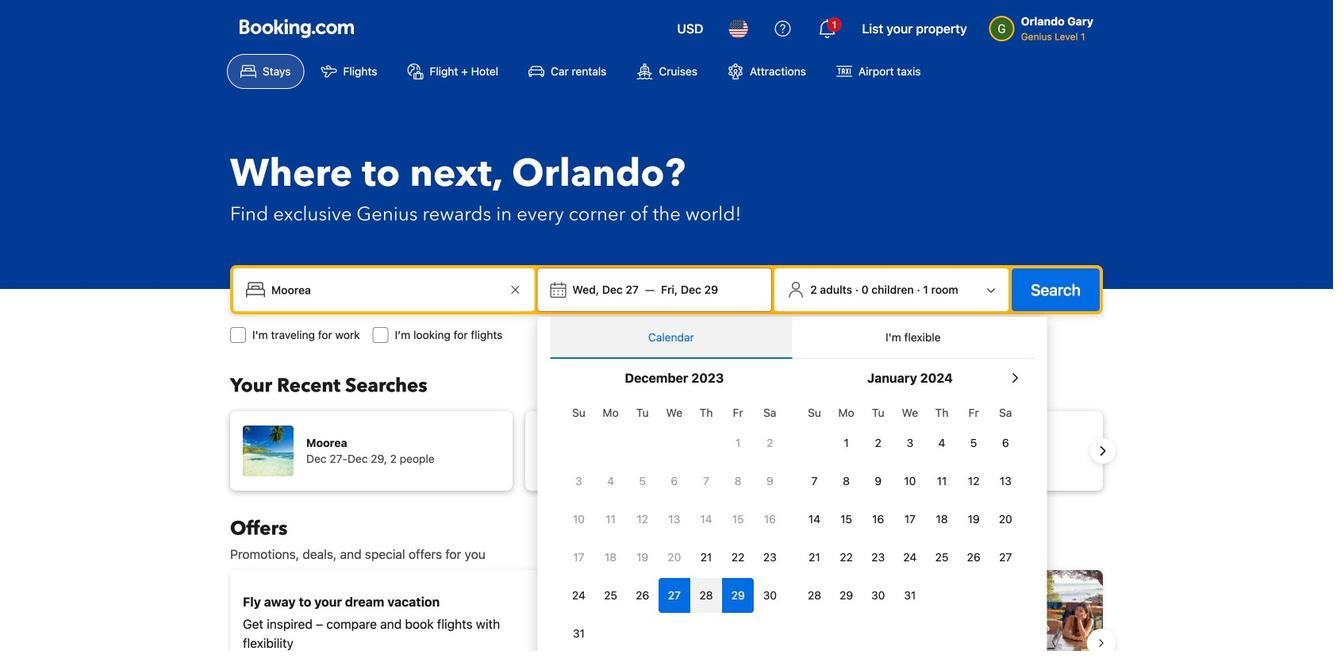Task type: describe. For each thing, give the bounding box(es) containing it.
10 January 2024 checkbox
[[895, 464, 927, 499]]

3 cell from the left
[[723, 575, 754, 613]]

26 January 2024 checkbox
[[958, 540, 990, 575]]

19 January 2024 checkbox
[[958, 502, 990, 537]]

25 December 2023 checkbox
[[595, 578, 627, 613]]

31 January 2024 checkbox
[[895, 578, 927, 613]]

7 December 2023 checkbox
[[691, 464, 723, 499]]

3 January 2024 checkbox
[[895, 426, 927, 461]]

27 December 2023 checkbox
[[659, 578, 691, 613]]

13 December 2023 checkbox
[[659, 502, 691, 537]]

15 January 2024 checkbox
[[831, 502, 863, 537]]

28 December 2023 checkbox
[[691, 578, 723, 613]]

booking.com image
[[240, 19, 354, 38]]

8 January 2024 checkbox
[[831, 464, 863, 499]]

2 region from the top
[[218, 564, 1116, 651]]

2 January 2024 checkbox
[[863, 426, 895, 461]]

5 December 2023 checkbox
[[627, 464, 659, 499]]

15 December 2023 checkbox
[[723, 502, 754, 537]]

4 January 2024 checkbox
[[927, 426, 958, 461]]

fly away to your dream vacation image
[[537, 588, 648, 651]]

20 December 2023 checkbox
[[659, 540, 691, 575]]

29 December 2023 checkbox
[[723, 578, 754, 613]]

2 cell from the left
[[691, 575, 723, 613]]

Where are you going? field
[[265, 276, 506, 304]]

29 January 2024 checkbox
[[831, 578, 863, 613]]

16 December 2023 checkbox
[[754, 502, 786, 537]]

7 January 2024 checkbox
[[799, 464, 831, 499]]

11 December 2023 checkbox
[[595, 502, 627, 537]]

1 cell from the left
[[659, 575, 691, 613]]

your account menu orlando gary genius level 1 element
[[990, 7, 1101, 44]]

9 January 2024 checkbox
[[863, 464, 895, 499]]

6 December 2023 checkbox
[[659, 464, 691, 499]]

next image
[[1094, 441, 1113, 461]]



Task type: vqa. For each thing, say whether or not it's contained in the screenshot.
30 january 2024 CHECKBOX at the right
yes



Task type: locate. For each thing, give the bounding box(es) containing it.
26 December 2023 checkbox
[[627, 578, 659, 613]]

25 January 2024 checkbox
[[927, 540, 958, 575]]

1 grid from the left
[[563, 397, 786, 651]]

24 December 2023 checkbox
[[563, 578, 595, 613]]

4 December 2023 checkbox
[[595, 464, 627, 499]]

0 vertical spatial region
[[218, 405, 1116, 497]]

1 December 2023 checkbox
[[723, 426, 754, 461]]

27 January 2024 checkbox
[[990, 540, 1022, 575]]

6 January 2024 checkbox
[[990, 426, 1022, 461]]

12 January 2024 checkbox
[[958, 464, 990, 499]]

20 January 2024 checkbox
[[990, 502, 1022, 537]]

2 grid from the left
[[799, 397, 1022, 613]]

9 December 2023 checkbox
[[754, 464, 786, 499]]

cell
[[659, 575, 691, 613], [691, 575, 723, 613], [723, 575, 754, 613]]

17 December 2023 checkbox
[[563, 540, 595, 575]]

1 region from the top
[[218, 405, 1116, 497]]

18 January 2024 checkbox
[[927, 502, 958, 537]]

24 January 2024 checkbox
[[895, 540, 927, 575]]

take your longest vacation yet image
[[961, 570, 1104, 651]]

17 January 2024 checkbox
[[895, 502, 927, 537]]

12 December 2023 checkbox
[[627, 502, 659, 537]]

23 January 2024 checkbox
[[863, 540, 895, 575]]

0 horizontal spatial grid
[[563, 397, 786, 651]]

tab list
[[551, 317, 1035, 360]]

13 January 2024 checkbox
[[990, 464, 1022, 499]]

1 January 2024 checkbox
[[831, 426, 863, 461]]

19 December 2023 checkbox
[[627, 540, 659, 575]]

22 January 2024 checkbox
[[831, 540, 863, 575]]

30 January 2024 checkbox
[[863, 578, 895, 613]]

11 January 2024 checkbox
[[927, 464, 958, 499]]

region
[[218, 405, 1116, 497], [218, 564, 1116, 651]]

14 December 2023 checkbox
[[691, 502, 723, 537]]

28 January 2024 checkbox
[[799, 578, 831, 613]]

30 December 2023 checkbox
[[754, 578, 786, 613]]

8 December 2023 checkbox
[[723, 464, 754, 499]]

2 December 2023 checkbox
[[754, 426, 786, 461]]

21 January 2024 checkbox
[[799, 540, 831, 575]]

21 December 2023 checkbox
[[691, 540, 723, 575]]

16 January 2024 checkbox
[[863, 502, 895, 537]]

14 January 2024 checkbox
[[799, 502, 831, 537]]

grid
[[563, 397, 786, 651], [799, 397, 1022, 613]]

1 vertical spatial region
[[218, 564, 1116, 651]]

23 December 2023 checkbox
[[754, 540, 786, 575]]

5 January 2024 checkbox
[[958, 426, 990, 461]]

3 December 2023 checkbox
[[563, 464, 595, 499]]

1 horizontal spatial grid
[[799, 397, 1022, 613]]

22 December 2023 checkbox
[[723, 540, 754, 575]]

10 December 2023 checkbox
[[563, 502, 595, 537]]

31 December 2023 checkbox
[[563, 616, 595, 651]]

18 December 2023 checkbox
[[595, 540, 627, 575]]



